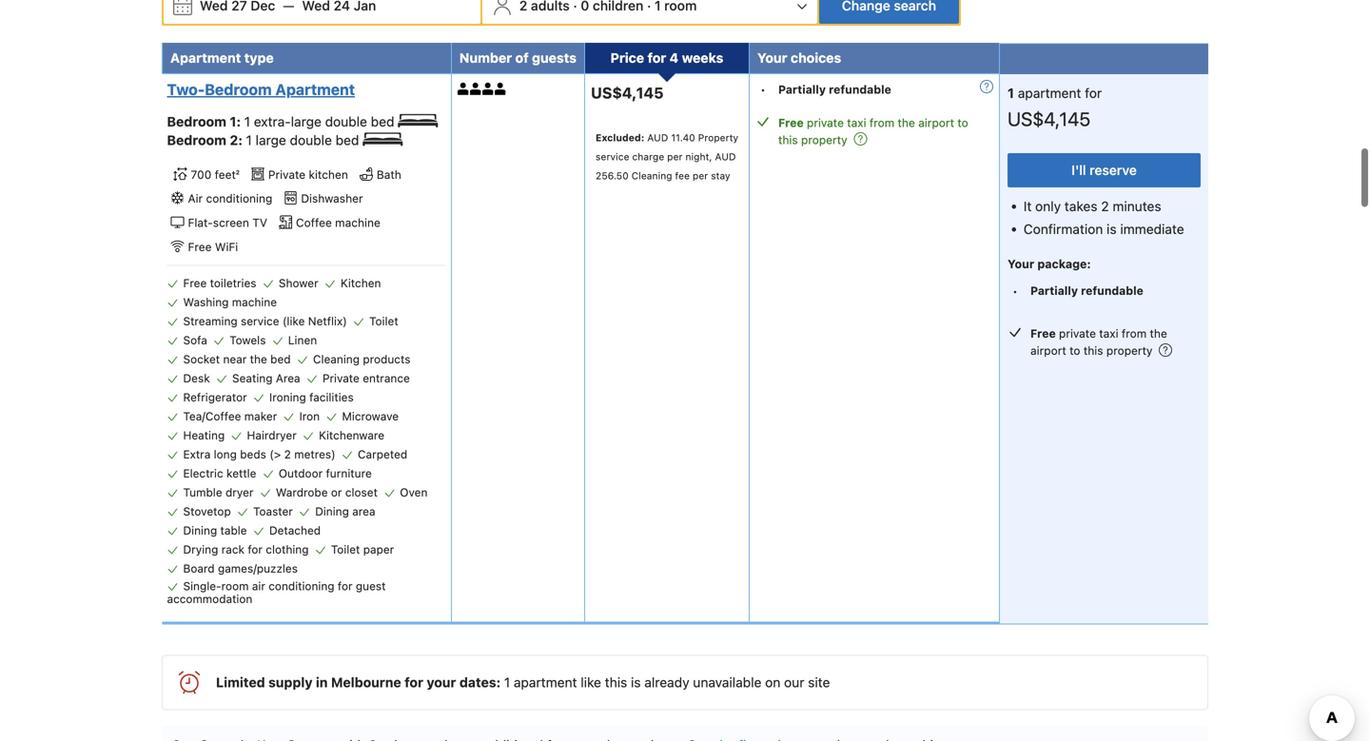 Task type: locate. For each thing, give the bounding box(es) containing it.
bed down 1 extra-large double bed
[[336, 132, 359, 148]]

apartment right more details on meals and payment options 'image'
[[1018, 85, 1081, 101]]

cleaning products
[[313, 352, 411, 366]]

us$4,145 up i'll reserve at top right
[[1008, 107, 1091, 130]]

1 large double bed
[[246, 132, 363, 148]]

1 horizontal spatial partially
[[1031, 284, 1078, 297]]

apartment up 1 extra-large double bed
[[275, 80, 355, 98]]

0 horizontal spatial large
[[256, 132, 286, 148]]

your left package:
[[1008, 257, 1035, 271]]

refundable down choices
[[829, 83, 892, 96]]

dates:
[[460, 674, 501, 690]]

1
[[1008, 85, 1014, 101], [244, 113, 250, 129], [246, 132, 252, 148], [504, 674, 510, 690]]

1 horizontal spatial from
[[1122, 327, 1147, 340]]

0 horizontal spatial apartment
[[170, 50, 241, 65]]

more details on meals and payment options image
[[980, 80, 993, 93]]

streaming service (like netflix)
[[183, 314, 347, 328]]

1 for us$4,145
[[1008, 85, 1014, 101]]

bedroom
[[205, 80, 272, 98]]

0 horizontal spatial the
[[250, 352, 267, 366]]

aud up charge
[[647, 132, 668, 143]]

1 horizontal spatial private
[[1059, 327, 1096, 340]]

1 vertical spatial private
[[1059, 327, 1096, 340]]

weeks
[[682, 50, 724, 65]]

1 horizontal spatial cleaning
[[632, 170, 672, 181]]

1 horizontal spatial 2
[[1101, 198, 1109, 214]]

1 vertical spatial apartment
[[275, 80, 355, 98]]

0 vertical spatial large
[[291, 113, 322, 129]]

(like
[[283, 314, 305, 328]]

drying rack for clothing
[[183, 543, 309, 556]]

is down the minutes
[[1107, 221, 1117, 237]]

tea/coffee maker
[[183, 410, 277, 423]]

for up games/puzzles
[[248, 543, 263, 556]]

0 vertical spatial this
[[778, 133, 798, 146]]

0 vertical spatial private taxi from the airport to this property
[[778, 116, 968, 146]]

private
[[268, 168, 306, 181], [323, 372, 360, 385]]

free
[[778, 116, 804, 129], [188, 240, 212, 254], [183, 276, 207, 290], [1031, 327, 1056, 340]]

2
[[1101, 198, 1109, 214], [284, 448, 291, 461]]

conditioning inside the single-room air conditioning for guest accommodation
[[269, 579, 335, 593]]

coffee machine
[[296, 216, 380, 229]]

aud
[[647, 132, 668, 143], [715, 151, 736, 162]]

this right like
[[605, 674, 627, 690]]

0 horizontal spatial cleaning
[[313, 352, 360, 366]]

machine down dishwasher
[[335, 216, 380, 229]]

choices
[[791, 50, 841, 65]]

cleaning
[[632, 170, 672, 181], [313, 352, 360, 366]]

occupancy image
[[458, 83, 470, 95], [470, 83, 482, 95], [482, 83, 495, 95], [495, 83, 507, 95]]

0 horizontal spatial dining
[[183, 524, 217, 537]]

1 vertical spatial this
[[1084, 344, 1103, 357]]

(>
[[270, 448, 281, 461]]

1 horizontal spatial this
[[778, 133, 798, 146]]

stay
[[711, 170, 730, 181]]

1 vertical spatial service
[[241, 314, 279, 328]]

0 vertical spatial machine
[[335, 216, 380, 229]]

machine up streaming service (like netflix)
[[232, 295, 277, 309]]

0 horizontal spatial bed
[[270, 352, 291, 366]]

0 vertical spatial airport
[[919, 116, 954, 129]]

private down choices
[[807, 116, 844, 129]]

games/puzzles
[[218, 562, 298, 575]]

0 horizontal spatial taxi
[[847, 116, 866, 129]]

your for your package:
[[1008, 257, 1035, 271]]

0 vertical spatial per
[[667, 151, 683, 162]]

1 horizontal spatial service
[[596, 151, 629, 162]]

electric
[[183, 467, 223, 480]]

your left choices
[[757, 50, 788, 65]]

0 horizontal spatial 2
[[284, 448, 291, 461]]

1 horizontal spatial per
[[693, 170, 708, 181]]

0 vertical spatial your
[[757, 50, 788, 65]]

2 vertical spatial this
[[605, 674, 627, 690]]

to
[[958, 116, 968, 129], [1070, 344, 1081, 357]]

1 inside 1 apartment for us$4,145
[[1008, 85, 1014, 101]]

free down 'your choices'
[[778, 116, 804, 129]]

for left guest
[[338, 579, 353, 593]]

toilet left paper
[[331, 543, 360, 556]]

0 horizontal spatial partially refundable
[[778, 83, 892, 96]]

this
[[778, 133, 798, 146], [1084, 344, 1103, 357], [605, 674, 627, 690]]

wifi
[[215, 240, 238, 254]]

1 vertical spatial us$4,145
[[1008, 107, 1091, 130]]

0 horizontal spatial your
[[757, 50, 788, 65]]

from
[[870, 116, 895, 129], [1122, 327, 1147, 340]]

1 vertical spatial private
[[323, 372, 360, 385]]

to down package:
[[1070, 344, 1081, 357]]

aud up stay
[[715, 151, 736, 162]]

tea/coffee
[[183, 410, 241, 423]]

1 for double
[[244, 113, 250, 129]]

partially refundable down choices
[[778, 83, 892, 96]]

1 vertical spatial to
[[1070, 344, 1081, 357]]

per up fee
[[667, 151, 683, 162]]

is left already
[[631, 674, 641, 690]]

4
[[670, 50, 679, 65]]

this down package:
[[1084, 344, 1103, 357]]

0 horizontal spatial •
[[761, 83, 766, 96]]

free toiletries
[[183, 276, 257, 290]]

private down 1 large double bed
[[268, 168, 306, 181]]

or
[[331, 486, 342, 499]]

us$4,145
[[591, 84, 664, 102], [1008, 107, 1091, 130]]

your
[[757, 50, 788, 65], [1008, 257, 1035, 271]]

refundable down package:
[[1081, 284, 1144, 297]]

0 vertical spatial 2
[[1101, 198, 1109, 214]]

large up 1 large double bed
[[291, 113, 322, 129]]

1 vertical spatial machine
[[232, 295, 277, 309]]

to left 1 apartment for us$4,145
[[958, 116, 968, 129]]

dining
[[315, 505, 349, 518], [183, 524, 217, 537]]

cleaning up the 'private entrance' in the left bottom of the page
[[313, 352, 360, 366]]

bed up area
[[270, 352, 291, 366]]

private for private entrance
[[323, 372, 360, 385]]

private down package:
[[1059, 327, 1096, 340]]

dining for dining table
[[183, 524, 217, 537]]

0 vertical spatial from
[[870, 116, 895, 129]]

1 vertical spatial aud
[[715, 151, 736, 162]]

free down your package:
[[1031, 327, 1056, 340]]

1 horizontal spatial machine
[[335, 216, 380, 229]]

1 vertical spatial your
[[1008, 257, 1035, 271]]

private taxi from the airport to this property down choices
[[778, 116, 968, 146]]

private taxi from the airport to this property
[[778, 116, 968, 146], [1031, 327, 1167, 357]]

0 horizontal spatial machine
[[232, 295, 277, 309]]

toilet up products
[[369, 314, 398, 328]]

i'll reserve
[[1072, 162, 1137, 178]]

1 vertical spatial dining
[[183, 524, 217, 537]]

0 horizontal spatial private taxi from the airport to this property
[[778, 116, 968, 146]]

1 horizontal spatial your
[[1008, 257, 1035, 271]]

service up 256.50
[[596, 151, 629, 162]]

cleaning down charge
[[632, 170, 672, 181]]

2 vertical spatial bed
[[270, 352, 291, 366]]

the
[[898, 116, 915, 129], [1150, 327, 1167, 340], [250, 352, 267, 366]]

double up 1 large double bed
[[325, 113, 367, 129]]

1 horizontal spatial private
[[323, 372, 360, 385]]

type
[[244, 50, 274, 65]]

this right the 'property' on the right of the page
[[778, 133, 798, 146]]

3 occupancy image from the left
[[482, 83, 495, 95]]

• down your package:
[[1013, 284, 1018, 298]]

0 horizontal spatial toilet
[[331, 543, 360, 556]]

1 vertical spatial from
[[1122, 327, 1147, 340]]

double down 1 extra-large double bed
[[290, 132, 332, 148]]

kitchenware
[[319, 429, 385, 442]]

near
[[223, 352, 247, 366]]

taxi
[[847, 116, 866, 129], [1099, 327, 1119, 340]]

for
[[648, 50, 666, 65], [1085, 85, 1102, 101], [248, 543, 263, 556], [338, 579, 353, 593], [405, 674, 423, 690]]

clothing
[[266, 543, 309, 556]]

0 horizontal spatial per
[[667, 151, 683, 162]]

takes
[[1065, 198, 1098, 214]]

your package:
[[1008, 257, 1091, 271]]

bath
[[377, 168, 401, 181]]

0 vertical spatial taxi
[[847, 116, 866, 129]]

1 horizontal spatial dining
[[315, 505, 349, 518]]

number
[[459, 50, 512, 65]]

0 vertical spatial service
[[596, 151, 629, 162]]

area
[[276, 372, 300, 385]]

0 vertical spatial refundable
[[829, 83, 892, 96]]

limited supply in melbourne for your dates: 1 apartment like this is already unavailable on our site
[[216, 674, 830, 690]]

conditioning up 'screen'
[[206, 192, 272, 205]]

toilet for toilet paper
[[331, 543, 360, 556]]

flat-
[[188, 216, 213, 229]]

dining for dining area
[[315, 505, 349, 518]]

us$4,145 down price
[[591, 84, 664, 102]]

for left your
[[405, 674, 423, 690]]

1 vertical spatial private taxi from the airport to this property
[[1031, 327, 1167, 357]]

private up facilities
[[323, 372, 360, 385]]

0 horizontal spatial private
[[268, 168, 306, 181]]

for up i'll reserve at top right
[[1085, 85, 1102, 101]]

0 vertical spatial cleaning
[[632, 170, 672, 181]]

is inside it only takes 2 minutes confirmation is immediate
[[1107, 221, 1117, 237]]

bed
[[371, 113, 394, 129], [336, 132, 359, 148], [270, 352, 291, 366]]

0 vertical spatial private
[[268, 168, 306, 181]]

closet
[[345, 486, 378, 499]]

private taxi from the airport to this property down package:
[[1031, 327, 1167, 357]]

seating
[[232, 372, 273, 385]]

coffee
[[296, 216, 332, 229]]

1 vertical spatial cleaning
[[313, 352, 360, 366]]

partially refundable down package:
[[1031, 284, 1144, 297]]

free wifi
[[188, 240, 238, 254]]

1 vertical spatial large
[[256, 132, 286, 148]]

2 right (>
[[284, 448, 291, 461]]

partially down 'your choices'
[[778, 83, 826, 96]]

2 right takes
[[1101, 198, 1109, 214]]

private entrance
[[323, 372, 410, 385]]

dining down 'or'
[[315, 505, 349, 518]]

free up washing on the top
[[183, 276, 207, 290]]

washing machine
[[183, 295, 277, 309]]

toilet
[[369, 314, 398, 328], [331, 543, 360, 556]]

service up towels
[[241, 314, 279, 328]]

partially down your package:
[[1031, 284, 1078, 297]]

bed for 1 large double bed
[[336, 132, 359, 148]]

netflix)
[[308, 314, 347, 328]]

1 horizontal spatial partially refundable
[[1031, 284, 1144, 297]]

wardrobe
[[276, 486, 328, 499]]

drying
[[183, 543, 218, 556]]

your choices
[[757, 50, 841, 65]]

1 horizontal spatial taxi
[[1099, 327, 1119, 340]]

bed up bath
[[371, 113, 394, 129]]

maker
[[244, 410, 277, 423]]

1 vertical spatial the
[[1150, 327, 1167, 340]]

detached
[[269, 524, 321, 537]]

facilities
[[309, 391, 354, 404]]

apartment up the two-
[[170, 50, 241, 65]]

apartment left like
[[514, 674, 577, 690]]

• down 'your choices'
[[761, 83, 766, 96]]

0 vertical spatial the
[[898, 116, 915, 129]]

1 horizontal spatial refundable
[[1081, 284, 1144, 297]]

dining table
[[183, 524, 247, 537]]

1 vertical spatial partially
[[1031, 284, 1078, 297]]

stovetop
[[183, 505, 231, 518]]

0 vertical spatial toilet
[[369, 314, 398, 328]]

extra long beds (> 2 metres)
[[183, 448, 336, 461]]

2 horizontal spatial bed
[[371, 113, 394, 129]]

per right fee
[[693, 170, 708, 181]]

0 vertical spatial us$4,145
[[591, 84, 664, 102]]

dining up drying
[[183, 524, 217, 537]]

0 horizontal spatial aud
[[647, 132, 668, 143]]

large
[[291, 113, 322, 129], [256, 132, 286, 148]]

1 horizontal spatial bed
[[336, 132, 359, 148]]

1 vertical spatial is
[[631, 674, 641, 690]]

apartment
[[170, 50, 241, 65], [275, 80, 355, 98]]

0 horizontal spatial apartment
[[514, 674, 577, 690]]

large down extra-
[[256, 132, 286, 148]]

0 vertical spatial apartment
[[1018, 85, 1081, 101]]

0 horizontal spatial is
[[631, 674, 641, 690]]

1 vertical spatial partially refundable
[[1031, 284, 1144, 297]]

1 vertical spatial toilet
[[331, 543, 360, 556]]

1 vertical spatial bed
[[336, 132, 359, 148]]

conditioning down "clothing"
[[269, 579, 335, 593]]

1 horizontal spatial toilet
[[369, 314, 398, 328]]

unavailable
[[693, 674, 762, 690]]

cleaning inside aud 11.40 property service charge per night, aud 256.50 cleaning fee per stay
[[632, 170, 672, 181]]

0 vertical spatial is
[[1107, 221, 1117, 237]]

for left 4
[[648, 50, 666, 65]]

limited
[[216, 674, 265, 690]]

1 apartment for us$4,145
[[1008, 85, 1102, 130]]



Task type: describe. For each thing, give the bounding box(es) containing it.
linen
[[288, 333, 317, 347]]

0 horizontal spatial us$4,145
[[591, 84, 664, 102]]

products
[[363, 352, 411, 366]]

0 vertical spatial property
[[801, 133, 848, 146]]

private kitchen
[[268, 168, 348, 181]]

1 horizontal spatial property
[[1107, 344, 1153, 357]]

only
[[1035, 198, 1061, 214]]

2 vertical spatial the
[[250, 352, 267, 366]]

outdoor
[[279, 467, 323, 480]]

1 vertical spatial double
[[290, 132, 332, 148]]

1 for bed
[[246, 132, 252, 148]]

0 vertical spatial conditioning
[[206, 192, 272, 205]]

toilet for toilet
[[369, 314, 398, 328]]

toaster
[[253, 505, 293, 518]]

price for 4 weeks
[[611, 50, 724, 65]]

0 horizontal spatial refundable
[[829, 83, 892, 96]]

socket
[[183, 352, 220, 366]]

toiletries
[[210, 276, 257, 290]]

0 horizontal spatial partially
[[778, 83, 826, 96]]

apartment type
[[170, 50, 274, 65]]

kitchen
[[341, 276, 381, 290]]

your
[[427, 674, 456, 690]]

screen
[[213, 216, 249, 229]]

us$4,145 inside 1 apartment for us$4,145
[[1008, 107, 1091, 130]]

machine for coffee machine
[[335, 216, 380, 229]]

0 horizontal spatial service
[[241, 314, 279, 328]]

0 vertical spatial aud
[[647, 132, 668, 143]]

0 vertical spatial private
[[807, 116, 844, 129]]

0 vertical spatial bed
[[371, 113, 394, 129]]

socket near the bed
[[183, 352, 291, 366]]

1 vertical spatial per
[[693, 170, 708, 181]]

air
[[188, 192, 203, 205]]

0 horizontal spatial airport
[[919, 116, 954, 129]]

free down flat-
[[188, 240, 212, 254]]

table
[[220, 524, 247, 537]]

iron
[[299, 410, 320, 423]]

immediate
[[1120, 221, 1184, 237]]

hairdryer
[[247, 429, 297, 442]]

air
[[252, 579, 265, 593]]

guests
[[532, 50, 577, 65]]

oven
[[400, 486, 428, 499]]

confirmation
[[1024, 221, 1103, 237]]

2 occupancy image from the left
[[470, 83, 482, 95]]

desk
[[183, 372, 210, 385]]

two-
[[167, 80, 205, 98]]

accommodation
[[167, 592, 253, 606]]

0 horizontal spatial this
[[605, 674, 627, 690]]

1 vertical spatial taxi
[[1099, 327, 1119, 340]]

single-
[[183, 579, 221, 593]]

washing
[[183, 295, 229, 309]]

1 extra-large double bed
[[244, 113, 398, 129]]

1 horizontal spatial large
[[291, 113, 322, 129]]

beds
[[240, 448, 266, 461]]

2 inside it only takes 2 minutes confirmation is immediate
[[1101, 198, 1109, 214]]

toilet paper
[[331, 543, 394, 556]]

towels
[[230, 333, 266, 347]]

private for private kitchen
[[268, 168, 306, 181]]

single-room air conditioning for guest accommodation
[[167, 579, 386, 606]]

long
[[214, 448, 237, 461]]

service inside aud 11.40 property service charge per night, aud 256.50 cleaning fee per stay
[[596, 151, 629, 162]]

two-bedroom apartment
[[167, 80, 355, 98]]

your for your choices
[[757, 50, 788, 65]]

tumble dryer
[[183, 486, 254, 499]]

i'll reserve button
[[1008, 153, 1201, 187]]

furniture
[[326, 467, 372, 480]]

our
[[784, 674, 805, 690]]

like
[[581, 674, 601, 690]]

kitchen
[[309, 168, 348, 181]]

extra
[[183, 448, 211, 461]]

0 vertical spatial apartment
[[170, 50, 241, 65]]

flat-screen tv
[[188, 216, 267, 229]]

ironing
[[269, 391, 306, 404]]

0 horizontal spatial to
[[958, 116, 968, 129]]

machine for washing machine
[[232, 295, 277, 309]]

paper
[[363, 543, 394, 556]]

excluded:
[[596, 132, 645, 143]]

1 vertical spatial refundable
[[1081, 284, 1144, 297]]

for inside 1 apartment for us$4,145
[[1085, 85, 1102, 101]]

2 horizontal spatial the
[[1150, 327, 1167, 340]]

1 horizontal spatial •
[[1013, 284, 1018, 298]]

dishwasher
[[301, 192, 363, 205]]

0 vertical spatial partially refundable
[[778, 83, 892, 96]]

dryer
[[226, 486, 254, 499]]

bedroom 2:
[[167, 132, 246, 148]]

apartment inside 1 apartment for us$4,145
[[1018, 85, 1081, 101]]

700 feet²
[[191, 168, 240, 181]]

11.40
[[671, 132, 695, 143]]

0 vertical spatial •
[[761, 83, 766, 96]]

board
[[183, 562, 215, 575]]

1 horizontal spatial private taxi from the airport to this property
[[1031, 327, 1167, 357]]

microwave
[[342, 410, 399, 423]]

refrigerator
[[183, 391, 247, 404]]

charge
[[632, 151, 664, 162]]

it
[[1024, 198, 1032, 214]]

aud 11.40 property service charge per night, aud 256.50 cleaning fee per stay
[[596, 132, 739, 181]]

guest
[[356, 579, 386, 593]]

tv
[[252, 216, 267, 229]]

4 occupancy image from the left
[[495, 83, 507, 95]]

night,
[[686, 151, 712, 162]]

property
[[698, 132, 739, 143]]

outdoor furniture
[[279, 467, 372, 480]]

1 vertical spatial apartment
[[514, 674, 577, 690]]

metres)
[[294, 448, 336, 461]]

1 horizontal spatial the
[[898, 116, 915, 129]]

supply
[[268, 674, 313, 690]]

heating
[[183, 429, 225, 442]]

0 horizontal spatial from
[[870, 116, 895, 129]]

700
[[191, 168, 212, 181]]

2 horizontal spatial this
[[1084, 344, 1103, 357]]

on
[[765, 674, 781, 690]]

1 occupancy image from the left
[[458, 83, 470, 95]]

price
[[611, 50, 644, 65]]

fee
[[675, 170, 690, 181]]

minutes
[[1113, 198, 1162, 214]]

air conditioning
[[188, 192, 272, 205]]

0 vertical spatial double
[[325, 113, 367, 129]]

dining area
[[315, 505, 375, 518]]

1 horizontal spatial aud
[[715, 151, 736, 162]]

1 horizontal spatial airport
[[1031, 344, 1067, 357]]

for inside the single-room air conditioning for guest accommodation
[[338, 579, 353, 593]]

kettle
[[227, 467, 256, 480]]

bed for socket near the bed
[[270, 352, 291, 366]]



Task type: vqa. For each thing, say whether or not it's contained in the screenshot.
the Two- on the left of page
yes



